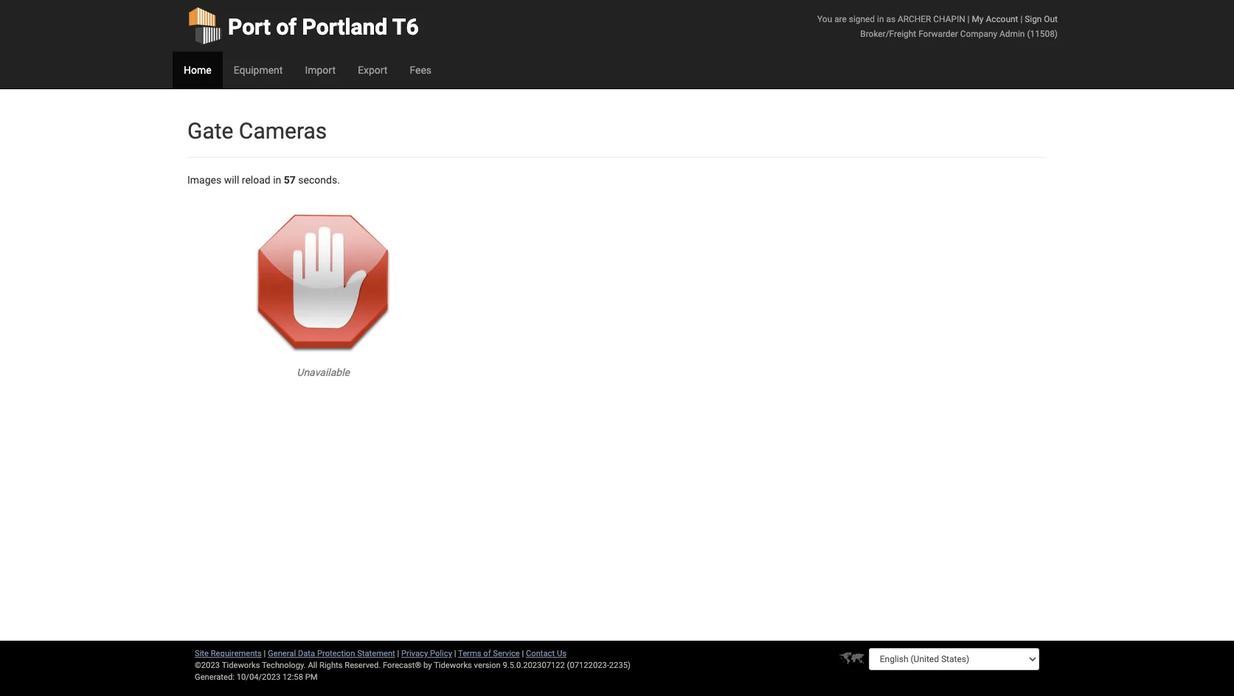 Task type: describe. For each thing, give the bounding box(es) containing it.
57
[[284, 174, 296, 186]]

in for reload
[[273, 174, 281, 186]]

equipment button
[[223, 52, 294, 89]]

port of portland t6
[[228, 14, 419, 40]]

| up forecast®
[[397, 649, 399, 659]]

export button
[[347, 52, 399, 89]]

gate
[[187, 118, 233, 144]]

service
[[493, 649, 520, 659]]

tideworks
[[434, 661, 472, 671]]

import
[[305, 64, 336, 76]]

all
[[308, 661, 317, 671]]

12:58
[[283, 673, 303, 682]]

privacy
[[401, 649, 428, 659]]

equipment
[[234, 64, 283, 76]]

broker/freight
[[860, 29, 916, 39]]

will
[[224, 174, 239, 186]]

unavailable image
[[187, 202, 459, 365]]

account
[[986, 14, 1018, 24]]

site
[[195, 649, 209, 659]]

reserved.
[[345, 661, 381, 671]]

©2023 tideworks
[[195, 661, 260, 671]]

general data protection statement link
[[268, 649, 395, 659]]

0 horizontal spatial of
[[276, 14, 297, 40]]

site requirements link
[[195, 649, 262, 659]]

my account link
[[972, 14, 1018, 24]]

9.5.0.202307122
[[503, 661, 565, 671]]

you are signed in as archer chapin | my account | sign out broker/freight forwarder company admin (11508)
[[817, 14, 1058, 39]]

| up tideworks
[[454, 649, 456, 659]]

chapin
[[933, 14, 965, 24]]

site requirements | general data protection statement | privacy policy | terms of service | contact us ©2023 tideworks technology. all rights reserved. forecast® by tideworks version 9.5.0.202307122 (07122023-2235) generated: 10/04/2023 12:58 pm
[[195, 649, 631, 682]]

as
[[886, 14, 896, 24]]

archer
[[898, 14, 931, 24]]

data
[[298, 649, 315, 659]]

t6
[[392, 14, 419, 40]]

forwarder
[[919, 29, 958, 39]]

policy
[[430, 649, 452, 659]]

gate cameras
[[187, 118, 327, 144]]

fees
[[410, 64, 432, 76]]

are
[[834, 14, 847, 24]]

statement
[[357, 649, 395, 659]]

(07122023-
[[567, 661, 609, 671]]

in for signed
[[877, 14, 884, 24]]

reload
[[242, 174, 271, 186]]

pm
[[305, 673, 318, 682]]

my
[[972, 14, 984, 24]]

home
[[184, 64, 211, 76]]

sign
[[1025, 14, 1042, 24]]

admin
[[1000, 29, 1025, 39]]



Task type: vqa. For each thing, say whether or not it's contained in the screenshot.
Import popup button
yes



Task type: locate. For each thing, give the bounding box(es) containing it.
import button
[[294, 52, 347, 89]]

terms
[[458, 649, 481, 659]]

in left the 57 at the left
[[273, 174, 281, 186]]

of inside site requirements | general data protection statement | privacy policy | terms of service | contact us ©2023 tideworks technology. all rights reserved. forecast® by tideworks version 9.5.0.202307122 (07122023-2235) generated: 10/04/2023 12:58 pm
[[483, 649, 491, 659]]

| up 9.5.0.202307122
[[522, 649, 524, 659]]

| left sign
[[1021, 14, 1023, 24]]

1 vertical spatial of
[[483, 649, 491, 659]]

images
[[187, 174, 221, 186]]

version
[[474, 661, 501, 671]]

in inside you are signed in as archer chapin | my account | sign out broker/freight forwarder company admin (11508)
[[877, 14, 884, 24]]

| left general at the bottom left
[[264, 649, 266, 659]]

of
[[276, 14, 297, 40], [483, 649, 491, 659]]

out
[[1044, 14, 1058, 24]]

by
[[424, 661, 432, 671]]

technology.
[[262, 661, 306, 671]]

protection
[[317, 649, 355, 659]]

in
[[877, 14, 884, 24], [273, 174, 281, 186]]

images will reload in 57 seconds.
[[187, 174, 340, 186]]

of right the port
[[276, 14, 297, 40]]

general
[[268, 649, 296, 659]]

| left my at the right of the page
[[968, 14, 970, 24]]

sign out link
[[1025, 14, 1058, 24]]

contact
[[526, 649, 555, 659]]

signed
[[849, 14, 875, 24]]

home button
[[173, 52, 223, 89]]

0 vertical spatial in
[[877, 14, 884, 24]]

0 vertical spatial of
[[276, 14, 297, 40]]

1 vertical spatial in
[[273, 174, 281, 186]]

portland
[[302, 14, 388, 40]]

unavailable
[[297, 367, 350, 378]]

fees button
[[399, 52, 443, 89]]

(11508)
[[1027, 29, 1058, 39]]

privacy policy link
[[401, 649, 452, 659]]

export
[[358, 64, 388, 76]]

requirements
[[211, 649, 262, 659]]

2235)
[[609, 661, 631, 671]]

of up version
[[483, 649, 491, 659]]

us
[[557, 649, 567, 659]]

contact us link
[[526, 649, 567, 659]]

1 horizontal spatial in
[[877, 14, 884, 24]]

you
[[817, 14, 832, 24]]

10/04/2023
[[237, 673, 281, 682]]

generated:
[[195, 673, 235, 682]]

port of portland t6 link
[[187, 0, 419, 52]]

company
[[960, 29, 998, 39]]

terms of service link
[[458, 649, 520, 659]]

|
[[968, 14, 970, 24], [1021, 14, 1023, 24], [264, 649, 266, 659], [397, 649, 399, 659], [454, 649, 456, 659], [522, 649, 524, 659]]

rights
[[319, 661, 343, 671]]

port
[[228, 14, 271, 40]]

cameras
[[239, 118, 327, 144]]

1 horizontal spatial of
[[483, 649, 491, 659]]

forecast®
[[383, 661, 421, 671]]

0 horizontal spatial in
[[273, 174, 281, 186]]

seconds.
[[298, 174, 340, 186]]

in left as
[[877, 14, 884, 24]]



